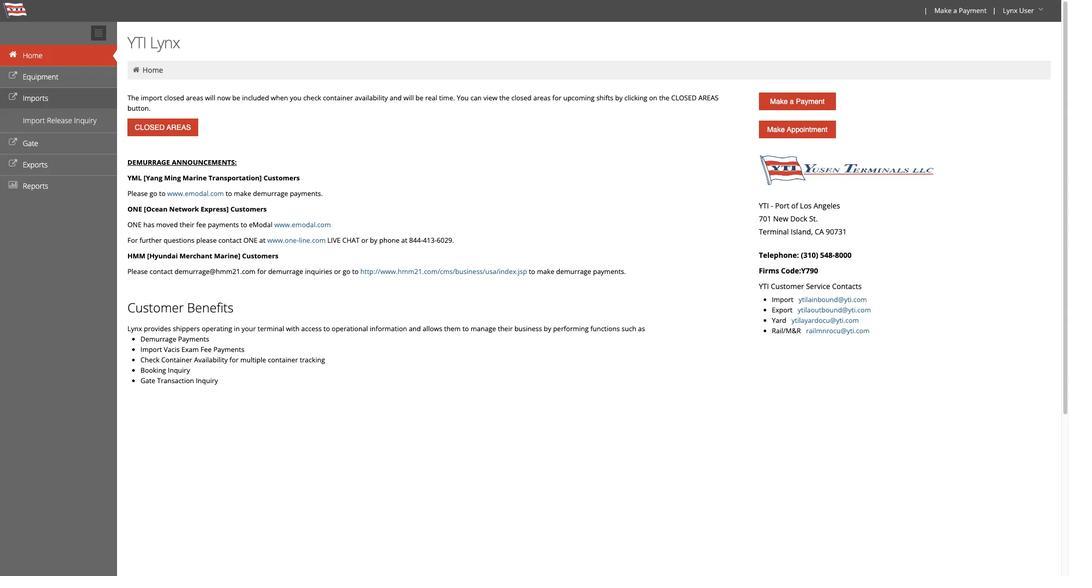 Task type: vqa. For each thing, say whether or not it's contained in the screenshot.


Task type: describe. For each thing, give the bounding box(es) containing it.
ytilaoutbound@yti.com
[[798, 306, 871, 315]]

0 vertical spatial gate
[[23, 138, 38, 148]]

1 horizontal spatial a
[[954, 6, 958, 15]]

phone
[[379, 236, 400, 245]]

chat
[[343, 236, 360, 245]]

yti - port of los angeles 701 new dock st. terminal island, ca 90731
[[759, 201, 847, 237]]

www.one-line.com link
[[267, 236, 326, 245]]

www.emodal.com link for to make demurrage payments.
[[167, 189, 224, 198]]

vacis
[[164, 345, 180, 354]]

yml [yang ming marine transportation] customers
[[128, 173, 300, 183]]

yti lynx
[[128, 32, 180, 53]]

terminal
[[759, 227, 789, 237]]

lynx for provides
[[128, 324, 142, 334]]

www.one-
[[267, 236, 299, 245]]

container
[[161, 356, 192, 365]]

access
[[301, 324, 322, 334]]

1 horizontal spatial make
[[537, 267, 555, 276]]

1 vertical spatial payments
[[214, 345, 245, 354]]

demurrage
[[128, 158, 170, 167]]

[ocean
[[144, 205, 168, 214]]

lynx user
[[1004, 6, 1035, 15]]

railmnrocu@yti.com link
[[807, 326, 870, 336]]

external link image for equipment
[[8, 72, 18, 80]]

2 at from the left
[[402, 236, 408, 245]]

ytilayardocu@yti.com
[[792, 316, 859, 325]]

dock
[[791, 214, 808, 224]]

1 horizontal spatial or
[[362, 236, 368, 245]]

1 vertical spatial home
[[143, 65, 163, 75]]

1 at from the left
[[259, 236, 266, 245]]

1 vertical spatial by
[[370, 236, 378, 245]]

availability
[[194, 356, 228, 365]]

equipment link
[[0, 66, 117, 87]]

1 be from the left
[[232, 93, 240, 103]]

2 vertical spatial inquiry
[[196, 376, 218, 386]]

0 vertical spatial www.emodal.com
[[167, 189, 224, 198]]

0 vertical spatial go
[[150, 189, 157, 198]]

marine
[[183, 173, 207, 183]]

port
[[776, 201, 790, 211]]

413-
[[423, 236, 437, 245]]

benefits
[[187, 299, 234, 316]]

one for one [ocean network express] customers
[[128, 205, 142, 214]]

new
[[774, 214, 789, 224]]

make for make appointment link
[[768, 125, 785, 134]]

2 closed from the left
[[512, 93, 532, 103]]

1 horizontal spatial make a payment
[[935, 6, 987, 15]]

gate inside the 'lynx provides shippers operating in your terminal with access to operational information and allows them to manage their business by performing functions such as demurrage payments import vacis exam fee payments check container availability for multiple container tracking booking inquiry gate transaction inquiry'
[[141, 376, 155, 386]]

[yang
[[144, 173, 163, 183]]

operational
[[332, 324, 368, 334]]

you
[[290, 93, 302, 103]]

with
[[286, 324, 300, 334]]

the
[[128, 93, 139, 103]]

1 closed from the left
[[164, 93, 184, 103]]

areas
[[699, 93, 719, 103]]

inquiries
[[305, 267, 333, 276]]

1 horizontal spatial www.emodal.com
[[274, 220, 331, 230]]

0 vertical spatial customers
[[264, 173, 300, 183]]

1 vertical spatial go
[[343, 267, 351, 276]]

for
[[128, 236, 138, 245]]

shifts
[[597, 93, 614, 103]]

can
[[471, 93, 482, 103]]

operating
[[202, 324, 232, 334]]

0 vertical spatial payment
[[959, 6, 987, 15]]

0 vertical spatial make
[[234, 189, 251, 198]]

import for import release inquiry
[[23, 116, 45, 125]]

1 vertical spatial inquiry
[[168, 366, 190, 375]]

0 vertical spatial payments.
[[290, 189, 323, 198]]

import release inquiry link
[[0, 113, 117, 129]]

import for import
[[772, 295, 797, 305]]

merchant
[[180, 251, 212, 261]]

fee
[[201, 345, 212, 354]]

0 vertical spatial make
[[935, 6, 952, 15]]

external link image for imports
[[8, 94, 18, 101]]

railmnrocu@yti.com
[[807, 326, 870, 336]]

844-
[[409, 236, 423, 245]]

for further questions please contact one at www.one-line.com live chat or by phone at 844-413-6029.
[[128, 236, 454, 245]]

yti customer service contacts
[[759, 282, 862, 292]]

6029.
[[437, 236, 454, 245]]

functions
[[591, 324, 620, 334]]

one has moved their fee payments to emodal www.emodal.com
[[128, 220, 331, 230]]

st.
[[810, 214, 818, 224]]

1 | from the left
[[924, 6, 928, 15]]

marine]
[[214, 251, 240, 261]]

http://www.hmm21.com/cms/business/usa/index.jsp link
[[361, 267, 527, 276]]

network
[[169, 205, 199, 214]]

0 horizontal spatial or
[[334, 267, 341, 276]]

export ytilaoutbound@yti.com yard ytilayardocu@yti.com rail/m&r railmnrocu@yti.com
[[772, 306, 871, 336]]

yml
[[128, 173, 142, 183]]

user
[[1020, 6, 1035, 15]]

customer benefits
[[128, 299, 234, 316]]

external link image
[[8, 139, 18, 146]]

please contact demurrage@hmm21.com for demurrage inquiries or go to http://www.hmm21.com/cms/business/usa/index.jsp to make demurrage payments.
[[128, 267, 626, 276]]

export
[[772, 306, 793, 315]]

demurrage@hmm21.com
[[175, 267, 256, 276]]

business
[[515, 324, 542, 334]]

-
[[771, 201, 774, 211]]

http://www.hmm21.com/cms/business/usa/index.jsp
[[361, 267, 527, 276]]

ytilainbound@yti.com link
[[799, 295, 868, 305]]

lynx for user
[[1004, 6, 1018, 15]]

ytilaoutbound@yti.com link
[[798, 306, 871, 315]]

0 horizontal spatial contact
[[150, 267, 173, 276]]

gate link
[[0, 133, 117, 154]]

1 areas from the left
[[186, 93, 203, 103]]

1 vertical spatial a
[[790, 97, 794, 106]]

such
[[622, 324, 637, 334]]

emodal
[[249, 220, 273, 230]]

included
[[242, 93, 269, 103]]

0 vertical spatial make a payment link
[[930, 0, 991, 22]]

hmm [hyundai merchant marine] customers
[[128, 251, 279, 261]]

exam
[[182, 345, 199, 354]]

equipment
[[23, 72, 59, 82]]

the import closed areas will now be included when you check container availability and will be real time.  you can view the closed areas for upcoming shifts by clicking on the closed areas button.
[[128, 93, 719, 113]]

0 vertical spatial inquiry
[[74, 116, 97, 125]]

check
[[141, 356, 160, 365]]

1 vertical spatial for
[[257, 267, 267, 276]]

2 vertical spatial one
[[244, 236, 258, 245]]

performing
[[553, 324, 589, 334]]

0 horizontal spatial payments
[[178, 335, 209, 344]]

(310)
[[801, 250, 819, 260]]

0 horizontal spatial make a payment
[[770, 97, 825, 106]]

please for please contact demurrage@hmm21.com for demurrage inquiries or go to
[[128, 267, 148, 276]]

as
[[638, 324, 645, 334]]

view
[[484, 93, 498, 103]]

0 vertical spatial customer
[[771, 282, 805, 292]]

transaction
[[157, 376, 194, 386]]

0 horizontal spatial make a payment link
[[759, 93, 836, 110]]

firms
[[759, 266, 780, 276]]

clicking
[[625, 93, 648, 103]]

island,
[[791, 227, 813, 237]]

1 will from the left
[[205, 93, 215, 103]]



Task type: locate. For each thing, give the bounding box(es) containing it.
3 external link image from the top
[[8, 160, 18, 168]]

by inside the 'lynx provides shippers operating in your terminal with access to operational information and allows them to manage their business by performing functions such as demurrage payments import vacis exam fee payments check container availability for multiple container tracking booking inquiry gate transaction inquiry'
[[544, 324, 552, 334]]

2 horizontal spatial inquiry
[[196, 376, 218, 386]]

one down emodal
[[244, 236, 258, 245]]

manage
[[471, 324, 496, 334]]

or
[[362, 236, 368, 245], [334, 267, 341, 276]]

please
[[196, 236, 217, 245]]

1 the from the left
[[500, 93, 510, 103]]

1 vertical spatial yti
[[759, 201, 769, 211]]

their left fee
[[180, 220, 195, 230]]

0 vertical spatial import
[[23, 116, 45, 125]]

import release inquiry
[[23, 116, 97, 125]]

0 horizontal spatial at
[[259, 236, 266, 245]]

customers up emodal
[[231, 205, 267, 214]]

0 horizontal spatial for
[[230, 356, 239, 365]]

closed right view
[[512, 93, 532, 103]]

customers
[[264, 173, 300, 183], [231, 205, 267, 214], [242, 251, 279, 261]]

los
[[801, 201, 812, 211]]

0 vertical spatial and
[[390, 93, 402, 103]]

0 horizontal spatial the
[[500, 93, 510, 103]]

transportation]
[[209, 173, 262, 183]]

www.emodal.com up www.one-line.com link
[[274, 220, 331, 230]]

customer down the "firms code:y790"
[[771, 282, 805, 292]]

the right view
[[500, 93, 510, 103]]

import up the check
[[141, 345, 162, 354]]

contacts
[[833, 282, 862, 292]]

inquiry right release
[[74, 116, 97, 125]]

please down hmm
[[128, 267, 148, 276]]

ca
[[815, 227, 825, 237]]

multiple
[[240, 356, 266, 365]]

make appointment link
[[759, 121, 836, 138]]

1 vertical spatial external link image
[[8, 94, 18, 101]]

go
[[150, 189, 157, 198], [343, 267, 351, 276]]

by right business
[[544, 324, 552, 334]]

container left tracking
[[268, 356, 298, 365]]

and left allows
[[409, 324, 421, 334]]

their inside the 'lynx provides shippers operating in your terminal with access to operational information and allows them to manage their business by performing functions such as demurrage payments import vacis exam fee payments check container availability for multiple container tracking booking inquiry gate transaction inquiry'
[[498, 324, 513, 334]]

home right home image
[[23, 50, 43, 60]]

customers right transportation]
[[264, 173, 300, 183]]

external link image
[[8, 72, 18, 80], [8, 94, 18, 101], [8, 160, 18, 168]]

1 vertical spatial make a payment
[[770, 97, 825, 106]]

and
[[390, 93, 402, 103], [409, 324, 421, 334]]

1 vertical spatial www.emodal.com
[[274, 220, 331, 230]]

1 vertical spatial please
[[128, 267, 148, 276]]

0 horizontal spatial make
[[234, 189, 251, 198]]

payments
[[208, 220, 239, 230]]

1 vertical spatial import
[[772, 295, 797, 305]]

angle down image
[[1036, 6, 1047, 13]]

has
[[143, 220, 155, 230]]

payment left lynx user
[[959, 6, 987, 15]]

2 vertical spatial external link image
[[8, 160, 18, 168]]

1 vertical spatial and
[[409, 324, 421, 334]]

0 vertical spatial payments
[[178, 335, 209, 344]]

0 horizontal spatial container
[[268, 356, 298, 365]]

1 vertical spatial make a payment link
[[759, 93, 836, 110]]

0 horizontal spatial payments.
[[290, 189, 323, 198]]

1 vertical spatial make
[[770, 97, 788, 106]]

information
[[370, 324, 407, 334]]

yti for yti - port of los angeles 701 new dock st. terminal island, ca 90731
[[759, 201, 769, 211]]

the
[[500, 93, 510, 103], [660, 93, 670, 103]]

closed
[[164, 93, 184, 103], [512, 93, 532, 103]]

firms code:y790
[[759, 266, 819, 276]]

reports link
[[0, 175, 117, 197]]

go right 'inquiries'
[[343, 267, 351, 276]]

gate right external link icon
[[23, 138, 38, 148]]

0 horizontal spatial customer
[[128, 299, 184, 316]]

or right chat
[[362, 236, 368, 245]]

0 vertical spatial their
[[180, 220, 195, 230]]

and inside the 'lynx provides shippers operating in your terminal with access to operational information and allows them to manage their business by performing functions such as demurrage payments import vacis exam fee payments check container availability for multiple container tracking booking inquiry gate transaction inquiry'
[[409, 324, 421, 334]]

external link image inside imports link
[[8, 94, 18, 101]]

yti inside yti - port of los angeles 701 new dock st. terminal island, ca 90731
[[759, 201, 769, 211]]

at down emodal
[[259, 236, 266, 245]]

the right "on"
[[660, 93, 670, 103]]

1 horizontal spatial home link
[[143, 65, 163, 75]]

2 vertical spatial lynx
[[128, 324, 142, 334]]

www.emodal.com link for one has moved their fee payments to emodal www.emodal.com
[[274, 220, 331, 230]]

one left [ocean
[[128, 205, 142, 214]]

1 please from the top
[[128, 189, 148, 198]]

payments up exam
[[178, 335, 209, 344]]

home link up equipment
[[0, 45, 117, 66]]

customer
[[771, 282, 805, 292], [128, 299, 184, 316]]

one left has
[[128, 220, 142, 230]]

customers for hmm [hyundai merchant marine] customers
[[242, 251, 279, 261]]

2 | from the left
[[993, 6, 997, 15]]

1 vertical spatial their
[[498, 324, 513, 334]]

2 external link image from the top
[[8, 94, 18, 101]]

closed right import
[[164, 93, 184, 103]]

1 vertical spatial customer
[[128, 299, 184, 316]]

2 the from the left
[[660, 93, 670, 103]]

0 vertical spatial lynx
[[1004, 6, 1018, 15]]

customers down the www.one-
[[242, 251, 279, 261]]

lynx inside the 'lynx provides shippers operating in your terminal with access to operational information and allows them to manage their business by performing functions such as demurrage payments import vacis exam fee payments check container availability for multiple container tracking booking inquiry gate transaction inquiry'
[[128, 324, 142, 334]]

by inside the import closed areas will now be included when you check container availability and will be real time.  you can view the closed areas for upcoming shifts by clicking on the closed areas button.
[[615, 93, 623, 103]]

1 vertical spatial one
[[128, 220, 142, 230]]

be right now
[[232, 93, 240, 103]]

telephone:
[[759, 250, 799, 260]]

external link image up bar chart image
[[8, 160, 18, 168]]

2 will from the left
[[404, 93, 414, 103]]

one for one has moved their fee payments to emodal www.emodal.com
[[128, 220, 142, 230]]

yti for yti lynx
[[128, 32, 146, 53]]

make
[[935, 6, 952, 15], [770, 97, 788, 106], [768, 125, 785, 134]]

0 horizontal spatial lynx
[[128, 324, 142, 334]]

yti up home icon
[[128, 32, 146, 53]]

container inside the 'lynx provides shippers operating in your terminal with access to operational information and allows them to manage their business by performing functions such as demurrage payments import vacis exam fee payments check container availability for multiple container tracking booking inquiry gate transaction inquiry'
[[268, 356, 298, 365]]

1 horizontal spatial their
[[498, 324, 513, 334]]

please go to www.emodal.com to make demurrage payments.
[[128, 189, 323, 198]]

payment up appointment
[[796, 97, 825, 106]]

will left now
[[205, 93, 215, 103]]

1 horizontal spatial closed
[[512, 93, 532, 103]]

customer up provides
[[128, 299, 184, 316]]

home image
[[8, 51, 18, 58]]

0 horizontal spatial and
[[390, 93, 402, 103]]

availability
[[355, 93, 388, 103]]

import
[[23, 116, 45, 125], [772, 295, 797, 305], [141, 345, 162, 354]]

1 horizontal spatial container
[[323, 93, 353, 103]]

lynx user link
[[999, 0, 1050, 22]]

1 horizontal spatial payment
[[959, 6, 987, 15]]

0 vertical spatial contact
[[219, 236, 242, 245]]

lynx
[[1004, 6, 1018, 15], [150, 32, 180, 53], [128, 324, 142, 334]]

0 horizontal spatial www.emodal.com
[[167, 189, 224, 198]]

customers for one [ocean network express] customers
[[231, 205, 267, 214]]

home image
[[132, 66, 141, 73]]

contact
[[219, 236, 242, 245], [150, 267, 173, 276]]

2 horizontal spatial import
[[772, 295, 797, 305]]

import
[[141, 93, 162, 103]]

release
[[47, 116, 72, 125]]

1 horizontal spatial customer
[[771, 282, 805, 292]]

for left upcoming
[[553, 93, 562, 103]]

1 horizontal spatial payments.
[[593, 267, 626, 276]]

gate
[[23, 138, 38, 148], [141, 376, 155, 386]]

0 horizontal spatial go
[[150, 189, 157, 198]]

external link image inside exports link
[[8, 160, 18, 168]]

one
[[128, 205, 142, 214], [128, 220, 142, 230], [244, 236, 258, 245]]

please for please go to
[[128, 189, 148, 198]]

angeles
[[814, 201, 841, 211]]

service
[[807, 282, 831, 292]]

external link image inside equipment link
[[8, 72, 18, 80]]

bar chart image
[[8, 182, 18, 189]]

2 please from the top
[[128, 267, 148, 276]]

0 horizontal spatial closed
[[164, 93, 184, 103]]

1 horizontal spatial lynx
[[150, 32, 180, 53]]

www.emodal.com link down marine on the left of page
[[167, 189, 224, 198]]

2 vertical spatial customers
[[242, 251, 279, 261]]

fee
[[196, 220, 206, 230]]

1 horizontal spatial areas
[[534, 93, 551, 103]]

import down "imports" at top
[[23, 116, 45, 125]]

import up 'export' on the right bottom of page
[[772, 295, 797, 305]]

0 vertical spatial home
[[23, 50, 43, 60]]

go down [yang
[[150, 189, 157, 198]]

inquiry down availability
[[196, 376, 218, 386]]

announcements:
[[172, 158, 237, 167]]

external link image down home image
[[8, 72, 18, 80]]

www.emodal.com down marine on the left of page
[[167, 189, 224, 198]]

external link image left "imports" at top
[[8, 94, 18, 101]]

at left 844-
[[402, 236, 408, 245]]

inquiry down container
[[168, 366, 190, 375]]

import inside the 'lynx provides shippers operating in your terminal with access to operational information and allows them to manage their business by performing functions such as demurrage payments import vacis exam fee payments check container availability for multiple container tracking booking inquiry gate transaction inquiry'
[[141, 345, 162, 354]]

one [ocean network express] customers
[[128, 205, 267, 214]]

0 vertical spatial or
[[362, 236, 368, 245]]

make for make a payment link to the left
[[770, 97, 788, 106]]

shippers
[[173, 324, 200, 334]]

0 vertical spatial yti
[[128, 32, 146, 53]]

gate down booking
[[141, 376, 155, 386]]

0 vertical spatial for
[[553, 93, 562, 103]]

home right home icon
[[143, 65, 163, 75]]

in
[[234, 324, 240, 334]]

90731
[[826, 227, 847, 237]]

for left multiple at the left bottom
[[230, 356, 239, 365]]

your
[[242, 324, 256, 334]]

0 vertical spatial a
[[954, 6, 958, 15]]

home
[[23, 50, 43, 60], [143, 65, 163, 75]]

live
[[328, 236, 341, 245]]

0 horizontal spatial inquiry
[[74, 116, 97, 125]]

0 horizontal spatial their
[[180, 220, 195, 230]]

yard
[[772, 316, 787, 325]]

0 horizontal spatial import
[[23, 116, 45, 125]]

please down yml
[[128, 189, 148, 198]]

by right shifts
[[615, 93, 623, 103]]

payments.
[[290, 189, 323, 198], [593, 267, 626, 276]]

provides
[[144, 324, 171, 334]]

moved
[[156, 220, 178, 230]]

ming
[[164, 173, 181, 183]]

2 be from the left
[[416, 93, 424, 103]]

or right 'inquiries'
[[334, 267, 341, 276]]

2 horizontal spatial lynx
[[1004, 6, 1018, 15]]

ytilayardocu@yti.com link
[[792, 316, 859, 325]]

container inside the import closed areas will now be included when you check container availability and will be real time.  you can view the closed areas for upcoming shifts by clicking on the closed areas button.
[[323, 93, 353, 103]]

exports link
[[0, 154, 117, 175]]

container right "check"
[[323, 93, 353, 103]]

2 areas from the left
[[534, 93, 551, 103]]

0 horizontal spatial www.emodal.com link
[[167, 189, 224, 198]]

0 horizontal spatial will
[[205, 93, 215, 103]]

2 horizontal spatial for
[[553, 93, 562, 103]]

appointment
[[787, 125, 828, 134]]

1 vertical spatial make
[[537, 267, 555, 276]]

now
[[217, 93, 231, 103]]

2 vertical spatial make
[[768, 125, 785, 134]]

0 horizontal spatial a
[[790, 97, 794, 106]]

1 horizontal spatial home
[[143, 65, 163, 75]]

payment
[[959, 6, 987, 15], [796, 97, 825, 106]]

ytilainbound@yti.com
[[799, 295, 868, 305]]

0 vertical spatial external link image
[[8, 72, 18, 80]]

1 vertical spatial or
[[334, 267, 341, 276]]

payments up availability
[[214, 345, 245, 354]]

payments
[[178, 335, 209, 344], [214, 345, 245, 354]]

will left real
[[404, 93, 414, 103]]

1 vertical spatial customers
[[231, 205, 267, 214]]

2 horizontal spatial by
[[615, 93, 623, 103]]

home link right home icon
[[143, 65, 163, 75]]

by left phone
[[370, 236, 378, 245]]

booking
[[141, 366, 166, 375]]

0 horizontal spatial gate
[[23, 138, 38, 148]]

1 horizontal spatial will
[[404, 93, 414, 103]]

hmm
[[128, 251, 145, 261]]

|
[[924, 6, 928, 15], [993, 6, 997, 15]]

0 vertical spatial please
[[128, 189, 148, 198]]

0 horizontal spatial home link
[[0, 45, 117, 66]]

1 vertical spatial payment
[[796, 97, 825, 106]]

line.com
[[299, 236, 326, 245]]

0 vertical spatial one
[[128, 205, 142, 214]]

terminal
[[258, 324, 284, 334]]

areas left upcoming
[[534, 93, 551, 103]]

None submit
[[128, 119, 198, 136]]

imports link
[[0, 87, 117, 109]]

www.emodal.com
[[167, 189, 224, 198], [274, 220, 331, 230]]

and inside the import closed areas will now be included when you check container availability and will be real time.  you can view the closed areas for upcoming shifts by clicking on the closed areas button.
[[390, 93, 402, 103]]

www.emodal.com link up www.one-line.com link
[[274, 220, 331, 230]]

areas left now
[[186, 93, 203, 103]]

their right manage
[[498, 324, 513, 334]]

for down for further questions please contact one at www.one-line.com live chat or by phone at 844-413-6029.
[[257, 267, 267, 276]]

1 horizontal spatial the
[[660, 93, 670, 103]]

upcoming
[[564, 93, 595, 103]]

0 vertical spatial by
[[615, 93, 623, 103]]

yti down firms
[[759, 282, 769, 292]]

make a payment link
[[930, 0, 991, 22], [759, 93, 836, 110]]

2 vertical spatial import
[[141, 345, 162, 354]]

contact down one has moved their fee payments to emodal www.emodal.com
[[219, 236, 242, 245]]

for inside the 'lynx provides shippers operating in your terminal with access to operational information and allows them to manage their business by performing functions such as demurrage payments import vacis exam fee payments check container availability for multiple container tracking booking inquiry gate transaction inquiry'
[[230, 356, 239, 365]]

external link image for exports
[[8, 160, 18, 168]]

yti for yti customer service contacts
[[759, 282, 769, 292]]

for inside the import closed areas will now be included when you check container availability and will be real time.  you can view the closed areas for upcoming shifts by clicking on the closed areas button.
[[553, 93, 562, 103]]

[hyundai
[[147, 251, 178, 261]]

yti left '-'
[[759, 201, 769, 211]]

demurrage announcements:
[[128, 158, 237, 167]]

1 vertical spatial container
[[268, 356, 298, 365]]

1 horizontal spatial payments
[[214, 345, 245, 354]]

0 horizontal spatial payment
[[796, 97, 825, 106]]

1 horizontal spatial contact
[[219, 236, 242, 245]]

0 vertical spatial container
[[323, 93, 353, 103]]

be left real
[[416, 93, 424, 103]]

contact down [hyundai
[[150, 267, 173, 276]]

1 horizontal spatial by
[[544, 324, 552, 334]]

questions
[[164, 236, 195, 245]]

make
[[234, 189, 251, 198], [537, 267, 555, 276]]

1 external link image from the top
[[8, 72, 18, 80]]

1 horizontal spatial gate
[[141, 376, 155, 386]]

and right availability
[[390, 93, 402, 103]]

www.emodal.com link
[[167, 189, 224, 198], [274, 220, 331, 230]]

0 horizontal spatial by
[[370, 236, 378, 245]]

1 horizontal spatial go
[[343, 267, 351, 276]]



